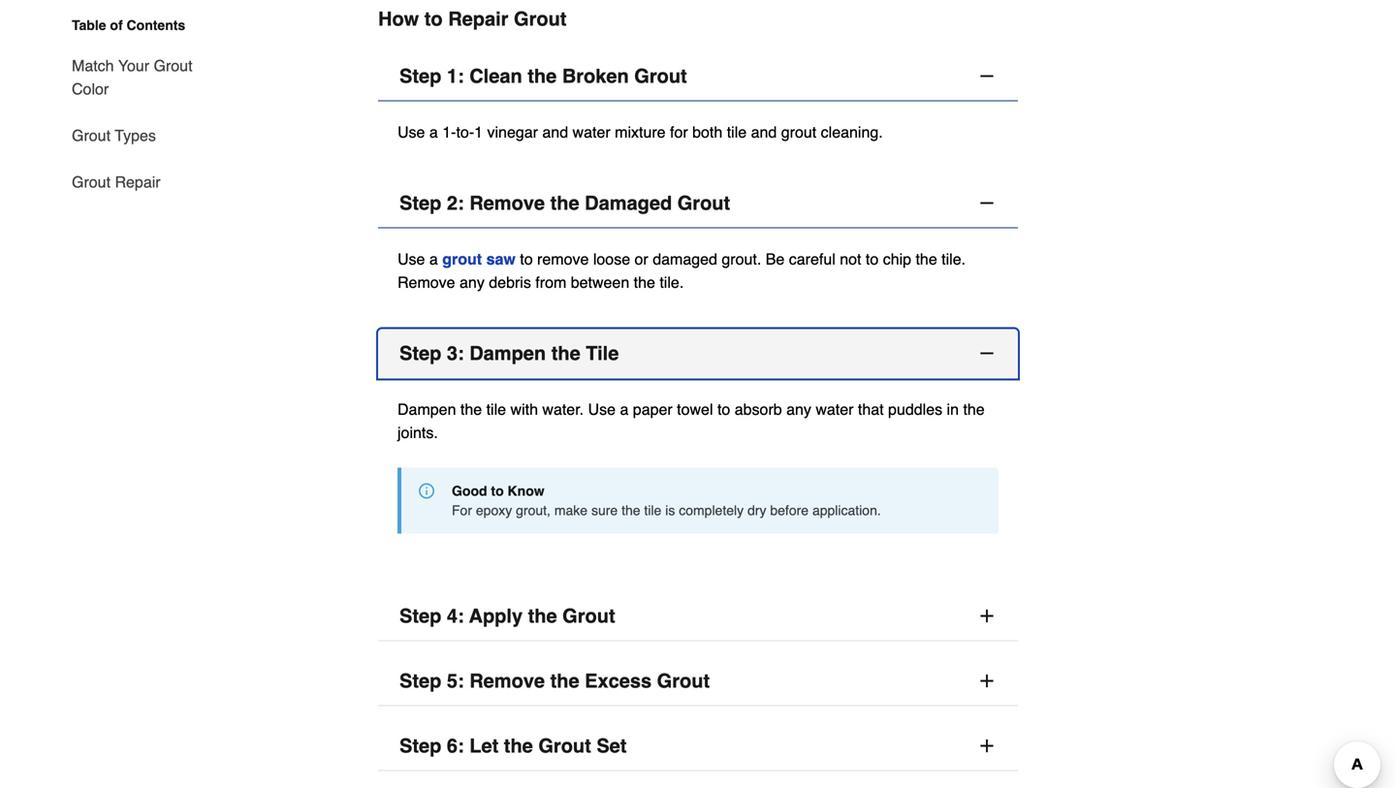 Task type: locate. For each thing, give the bounding box(es) containing it.
tile. right chip
[[942, 250, 966, 268]]

grout inside button
[[657, 670, 710, 692]]

both
[[692, 123, 723, 141]]

use left grout saw link
[[398, 250, 425, 268]]

grout,
[[516, 503, 551, 518]]

1 vertical spatial remove
[[398, 273, 455, 291]]

1 vertical spatial minus image
[[977, 344, 997, 363]]

step for step 3: dampen the tile
[[400, 342, 442, 364]]

grout right the your
[[154, 57, 193, 75]]

to up epoxy on the bottom left of the page
[[491, 483, 504, 499]]

a inside dampen the tile with water. use a paper towel to absorb any water that puddles in the joints.
[[620, 400, 629, 418]]

remove for 5:
[[470, 670, 545, 692]]

1 horizontal spatial tile
[[644, 503, 662, 518]]

the left excess
[[550, 670, 579, 692]]

0 horizontal spatial tile.
[[660, 273, 684, 291]]

0 horizontal spatial any
[[460, 273, 485, 291]]

dampen up joints.
[[398, 400, 456, 418]]

water left mixture
[[573, 123, 611, 141]]

a left paper
[[620, 400, 629, 418]]

water left that
[[816, 400, 854, 418]]

remove inside step 5: remove the excess grout button
[[470, 670, 545, 692]]

how
[[378, 8, 419, 30]]

2 plus image from the top
[[977, 736, 997, 756]]

step 6: let the grout set
[[400, 735, 627, 757]]

to right how
[[425, 8, 443, 30]]

1 horizontal spatial grout
[[781, 123, 817, 141]]

0 vertical spatial remove
[[470, 192, 545, 214]]

2 vertical spatial tile
[[644, 503, 662, 518]]

and right vinegar
[[542, 123, 568, 141]]

puddles
[[888, 400, 943, 418]]

remove down "use a grout saw"
[[398, 273, 455, 291]]

1 horizontal spatial dampen
[[470, 342, 546, 364]]

remove inside 'step 2: remove the damaged grout' 'button'
[[470, 192, 545, 214]]

2 minus image from the top
[[977, 344, 997, 363]]

plus image
[[977, 606, 997, 626], [977, 736, 997, 756]]

water
[[573, 123, 611, 141], [816, 400, 854, 418]]

the
[[528, 65, 557, 87], [550, 192, 579, 214], [916, 250, 937, 268], [634, 273, 655, 291], [551, 342, 581, 364], [461, 400, 482, 418], [963, 400, 985, 418], [622, 503, 641, 518], [528, 605, 557, 627], [550, 670, 579, 692], [504, 735, 533, 757]]

tile. down damaged
[[660, 273, 684, 291]]

tile
[[586, 342, 619, 364]]

excess
[[585, 670, 652, 692]]

4 step from the top
[[400, 605, 442, 627]]

0 vertical spatial use
[[398, 123, 425, 141]]

step left the 1: on the left top of page
[[400, 65, 442, 87]]

tile.
[[942, 250, 966, 268], [660, 273, 684, 291]]

paper
[[633, 400, 673, 418]]

to-
[[456, 123, 474, 141]]

a for grout
[[429, 250, 438, 268]]

grout left saw
[[442, 250, 482, 268]]

0 vertical spatial tile
[[727, 123, 747, 141]]

to right towel
[[718, 400, 730, 418]]

sure
[[591, 503, 618, 518]]

grout repair
[[72, 173, 161, 191]]

how to repair grout
[[378, 8, 567, 30]]

1 vertical spatial repair
[[115, 173, 161, 191]]

and
[[542, 123, 568, 141], [751, 123, 777, 141]]

grout
[[781, 123, 817, 141], [442, 250, 482, 268]]

a left "1-"
[[429, 123, 438, 141]]

2 horizontal spatial tile
[[727, 123, 747, 141]]

the right sure
[[622, 503, 641, 518]]

tile left the is
[[644, 503, 662, 518]]

a
[[429, 123, 438, 141], [429, 250, 438, 268], [620, 400, 629, 418]]

0 horizontal spatial tile
[[486, 400, 506, 418]]

the right chip
[[916, 250, 937, 268]]

any down grout saw link
[[460, 273, 485, 291]]

remove right '2:'
[[470, 192, 545, 214]]

0 horizontal spatial dampen
[[398, 400, 456, 418]]

1 vertical spatial a
[[429, 250, 438, 268]]

plus image up plus icon
[[977, 606, 997, 626]]

grout left cleaning.
[[781, 123, 817, 141]]

0 vertical spatial dampen
[[470, 342, 546, 364]]

0 vertical spatial minus image
[[977, 66, 997, 86]]

grout right excess
[[657, 670, 710, 692]]

5:
[[447, 670, 464, 692]]

to inside good to know for epoxy grout, make sure the tile is completely dry before application.
[[491, 483, 504, 499]]

the inside button
[[550, 670, 579, 692]]

grout
[[514, 8, 567, 30], [154, 57, 193, 75], [634, 65, 687, 87], [72, 127, 111, 144], [72, 173, 111, 191], [678, 192, 730, 214], [563, 605, 615, 627], [657, 670, 710, 692], [539, 735, 591, 757]]

the right "in"
[[963, 400, 985, 418]]

2 vertical spatial use
[[588, 400, 616, 418]]

and right 'both'
[[751, 123, 777, 141]]

minus image inside step 3: dampen the tile button
[[977, 344, 997, 363]]

grout inside "link"
[[72, 173, 111, 191]]

2 vertical spatial remove
[[470, 670, 545, 692]]

1 horizontal spatial water
[[816, 400, 854, 418]]

use
[[398, 123, 425, 141], [398, 250, 425, 268], [588, 400, 616, 418]]

to inside dampen the tile with water. use a paper towel to absorb any water that puddles in the joints.
[[718, 400, 730, 418]]

step inside button
[[400, 670, 442, 692]]

water.
[[542, 400, 584, 418]]

grout down grout types link
[[72, 173, 111, 191]]

use left "1-"
[[398, 123, 425, 141]]

step 1: clean the broken grout button
[[378, 52, 1018, 101]]

0 horizontal spatial repair
[[115, 173, 161, 191]]

remove for 2:
[[470, 192, 545, 214]]

a left grout saw link
[[429, 250, 438, 268]]

2 vertical spatial a
[[620, 400, 629, 418]]

dampen inside dampen the tile with water. use a paper towel to absorb any water that puddles in the joints.
[[398, 400, 456, 418]]

step 1: clean the broken grout
[[400, 65, 687, 87]]

step for step 5: remove the excess grout
[[400, 670, 442, 692]]

in
[[947, 400, 959, 418]]

between
[[571, 273, 630, 291]]

grout types link
[[72, 112, 156, 159]]

4:
[[447, 605, 464, 627]]

0 vertical spatial a
[[429, 123, 438, 141]]

1 plus image from the top
[[977, 606, 997, 626]]

1 minus image from the top
[[977, 66, 997, 86]]

chip
[[883, 250, 912, 268]]

grout saw link
[[442, 250, 516, 268]]

minus image
[[977, 66, 997, 86], [977, 344, 997, 363]]

with
[[511, 400, 538, 418]]

0 horizontal spatial grout
[[442, 250, 482, 268]]

0 vertical spatial repair
[[448, 8, 509, 30]]

the right the let
[[504, 735, 533, 757]]

to remove loose or damaged grout. be careful not to chip the tile. remove any debris from between the tile.
[[398, 250, 966, 291]]

5 step from the top
[[400, 670, 442, 692]]

good
[[452, 483, 487, 499]]

info image
[[419, 483, 434, 499]]

minus image inside step 1: clean the broken grout 'button'
[[977, 66, 997, 86]]

cleaning.
[[821, 123, 883, 141]]

dry
[[748, 503, 767, 518]]

1 vertical spatial tile
[[486, 400, 506, 418]]

tile right 'both'
[[727, 123, 747, 141]]

the up remove
[[550, 192, 579, 214]]

0 horizontal spatial and
[[542, 123, 568, 141]]

0 vertical spatial any
[[460, 273, 485, 291]]

any
[[460, 273, 485, 291], [787, 400, 812, 418]]

plus image inside the step 4: apply the grout button
[[977, 606, 997, 626]]

use right water.
[[588, 400, 616, 418]]

step left 3: on the left of page
[[400, 342, 442, 364]]

1 vertical spatial water
[[816, 400, 854, 418]]

is
[[665, 503, 675, 518]]

match
[[72, 57, 114, 75]]

step
[[400, 65, 442, 87], [400, 192, 442, 214], [400, 342, 442, 364], [400, 605, 442, 627], [400, 670, 442, 692], [400, 735, 442, 757]]

water inside dampen the tile with water. use a paper towel to absorb any water that puddles in the joints.
[[816, 400, 854, 418]]

remove right '5:' on the left of page
[[470, 670, 545, 692]]

1 vertical spatial tile.
[[660, 273, 684, 291]]

repair
[[448, 8, 509, 30], [115, 173, 161, 191]]

minus image
[[977, 193, 997, 213]]

towel
[[677, 400, 713, 418]]

any right absorb
[[787, 400, 812, 418]]

3 step from the top
[[400, 342, 442, 364]]

1 vertical spatial use
[[398, 250, 425, 268]]

plus image
[[977, 671, 997, 691]]

1 horizontal spatial and
[[751, 123, 777, 141]]

grout inside the match your grout color
[[154, 57, 193, 75]]

1 vertical spatial dampen
[[398, 400, 456, 418]]

1 horizontal spatial tile.
[[942, 250, 966, 268]]

damaged
[[653, 250, 717, 268]]

repair up clean
[[448, 8, 509, 30]]

step 5: remove the excess grout button
[[378, 657, 1018, 706]]

a for 1-
[[429, 123, 438, 141]]

good to know for epoxy grout, make sure the tile is completely dry before application.
[[452, 483, 881, 518]]

repair down types
[[115, 173, 161, 191]]

the right clean
[[528, 65, 557, 87]]

step left 4:
[[400, 605, 442, 627]]

1 step from the top
[[400, 65, 442, 87]]

dampen right 3: on the left of page
[[470, 342, 546, 364]]

step left '2:'
[[400, 192, 442, 214]]

0 vertical spatial tile.
[[942, 250, 966, 268]]

0 vertical spatial water
[[573, 123, 611, 141]]

remove
[[470, 192, 545, 214], [398, 273, 455, 291], [470, 670, 545, 692]]

1 vertical spatial any
[[787, 400, 812, 418]]

mixture
[[615, 123, 666, 141]]

1 horizontal spatial repair
[[448, 8, 509, 30]]

step left 6:
[[400, 735, 442, 757]]

step 4: apply the grout button
[[378, 592, 1018, 641]]

2:
[[447, 192, 464, 214]]

grout types
[[72, 127, 156, 144]]

types
[[115, 127, 156, 144]]

completely
[[679, 503, 744, 518]]

tile
[[727, 123, 747, 141], [486, 400, 506, 418], [644, 503, 662, 518]]

dampen
[[470, 342, 546, 364], [398, 400, 456, 418]]

1
[[474, 123, 483, 141]]

remove inside to remove loose or damaged grout. be careful not to chip the tile. remove any debris from between the tile.
[[398, 273, 455, 291]]

tile left the 'with' on the bottom
[[486, 400, 506, 418]]

to
[[425, 8, 443, 30], [520, 250, 533, 268], [866, 250, 879, 268], [718, 400, 730, 418], [491, 483, 504, 499]]

plus image inside 'step 6: let the grout set' button
[[977, 736, 997, 756]]

table of contents element
[[56, 16, 202, 194]]

6:
[[447, 735, 464, 757]]

step for step 2: remove the damaged grout
[[400, 192, 442, 214]]

the down the or
[[634, 273, 655, 291]]

1 horizontal spatial any
[[787, 400, 812, 418]]

1 vertical spatial plus image
[[977, 736, 997, 756]]

6 step from the top
[[400, 735, 442, 757]]

plus image down plus icon
[[977, 736, 997, 756]]

1 vertical spatial grout
[[442, 250, 482, 268]]

from
[[536, 273, 567, 291]]

2 step from the top
[[400, 192, 442, 214]]

to right saw
[[520, 250, 533, 268]]

step left '5:' on the left of page
[[400, 670, 442, 692]]

0 vertical spatial plus image
[[977, 606, 997, 626]]



Task type: vqa. For each thing, say whether or not it's contained in the screenshot.
grout repair link
yes



Task type: describe. For each thing, give the bounding box(es) containing it.
step 5: remove the excess grout
[[400, 670, 710, 692]]

careful
[[789, 250, 836, 268]]

grout repair link
[[72, 159, 161, 194]]

match your grout color link
[[72, 43, 202, 112]]

before
[[770, 503, 809, 518]]

repair inside "link"
[[115, 173, 161, 191]]

grout up excess
[[563, 605, 615, 627]]

3:
[[447, 342, 464, 364]]

step for step 6: let the grout set
[[400, 735, 442, 757]]

or
[[635, 250, 648, 268]]

for
[[452, 503, 472, 518]]

your
[[118, 57, 149, 75]]

use inside dampen the tile with water. use a paper towel to absorb any water that puddles in the joints.
[[588, 400, 616, 418]]

let
[[470, 735, 499, 757]]

step 2: remove the damaged grout
[[400, 192, 730, 214]]

application.
[[813, 503, 881, 518]]

plus image for step 4: apply the grout
[[977, 606, 997, 626]]

grout up the step 1: clean the broken grout
[[514, 8, 567, 30]]

the right apply in the bottom left of the page
[[528, 605, 557, 627]]

grout left set on the bottom left of the page
[[539, 735, 591, 757]]

dampen the tile with water. use a paper towel to absorb any water that puddles in the joints.
[[398, 400, 985, 441]]

for
[[670, 123, 688, 141]]

any inside dampen the tile with water. use a paper towel to absorb any water that puddles in the joints.
[[787, 400, 812, 418]]

1-
[[442, 123, 456, 141]]

set
[[597, 735, 627, 757]]

contents
[[127, 17, 185, 33]]

saw
[[486, 250, 516, 268]]

make
[[554, 503, 588, 518]]

broken
[[562, 65, 629, 87]]

step 3: dampen the tile
[[400, 342, 619, 364]]

step 3: dampen the tile button
[[378, 329, 1018, 378]]

step 2: remove the damaged grout button
[[378, 179, 1018, 228]]

grout up damaged
[[678, 192, 730, 214]]

use for use a grout saw
[[398, 250, 425, 268]]

use a 1-to-1 vinegar and water mixture for both tile and grout cleaning.
[[398, 123, 883, 141]]

use a grout saw
[[398, 250, 516, 268]]

table
[[72, 17, 106, 33]]

of
[[110, 17, 123, 33]]

color
[[72, 80, 109, 98]]

absorb
[[735, 400, 782, 418]]

not
[[840, 250, 862, 268]]

grout up for
[[634, 65, 687, 87]]

match your grout color
[[72, 57, 193, 98]]

to right 'not'
[[866, 250, 879, 268]]

the left tile
[[551, 342, 581, 364]]

epoxy
[[476, 503, 512, 518]]

the inside good to know for epoxy grout, make sure the tile is completely dry before application.
[[622, 503, 641, 518]]

joints.
[[398, 424, 438, 441]]

debris
[[489, 273, 531, 291]]

vinegar
[[487, 123, 538, 141]]

that
[[858, 400, 884, 418]]

0 horizontal spatial water
[[573, 123, 611, 141]]

0 vertical spatial grout
[[781, 123, 817, 141]]

grout left types
[[72, 127, 111, 144]]

step for step 1: clean the broken grout
[[400, 65, 442, 87]]

be
[[766, 250, 785, 268]]

grout.
[[722, 250, 761, 268]]

any inside to remove loose or damaged grout. be careful not to chip the tile. remove any debris from between the tile.
[[460, 273, 485, 291]]

step for step 4: apply the grout
[[400, 605, 442, 627]]

tile inside good to know for epoxy grout, make sure the tile is completely dry before application.
[[644, 503, 662, 518]]

damaged
[[585, 192, 672, 214]]

minus image for step 1: clean the broken grout
[[977, 66, 997, 86]]

table of contents
[[72, 17, 185, 33]]

the left the 'with' on the bottom
[[461, 400, 482, 418]]

2 and from the left
[[751, 123, 777, 141]]

step 6: let the grout set button
[[378, 722, 1018, 771]]

loose
[[593, 250, 630, 268]]

step 4: apply the grout
[[400, 605, 615, 627]]

remove
[[537, 250, 589, 268]]

know
[[508, 483, 545, 499]]

minus image for step 3: dampen the tile
[[977, 344, 997, 363]]

clean
[[470, 65, 522, 87]]

1 and from the left
[[542, 123, 568, 141]]

apply
[[469, 605, 523, 627]]

dampen inside button
[[470, 342, 546, 364]]

1:
[[447, 65, 464, 87]]

use for use a 1-to-1 vinegar and water mixture for both tile and grout cleaning.
[[398, 123, 425, 141]]

tile inside dampen the tile with water. use a paper towel to absorb any water that puddles in the joints.
[[486, 400, 506, 418]]

plus image for step 6: let the grout set
[[977, 736, 997, 756]]



